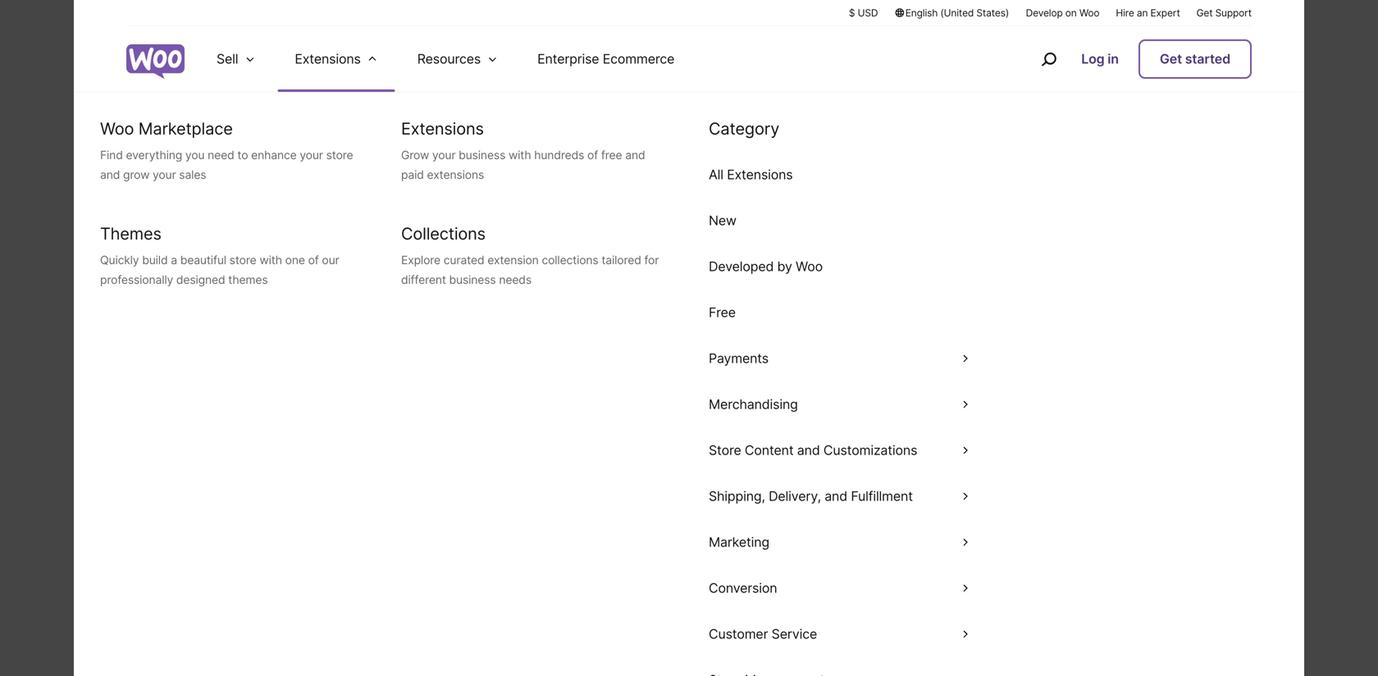 Task type: vqa. For each thing, say whether or not it's contained in the screenshot.


Task type: describe. For each thing, give the bounding box(es) containing it.
$1
[[872, 533, 891, 554]]

free for try it free
[[696, 635, 729, 656]]

for inside the 'explore curated extension collections tailored for different business needs'
[[645, 253, 659, 267]]

paid inside grow your business with hundreds of free and paid extensions
[[401, 168, 424, 182]]

enterprise ecommerce
[[538, 51, 675, 67]]

no
[[384, 427, 407, 448]]

woocommerce
[[435, 231, 804, 298]]

and inside find everything you need to enhance your store and grow your sales
[[100, 168, 120, 182]]

1 vertical spatial extensions
[[401, 119, 484, 139]]

3
[[645, 559, 656, 579]]

with inside no matter what success looks like for you, you can do it with woocommerce. our wordpress-based ecommerce platform helps merchants and developers build successful businesses for the long term.
[[829, 427, 863, 448]]

designed
[[176, 273, 225, 287]]

plan
[[768, 533, 803, 554]]

try it free
[[650, 635, 729, 656]]

woocommerce is the platform that grows with you
[[435, 231, 944, 399]]

service
[[772, 626, 817, 642]]

all
[[709, 167, 724, 183]]

any
[[696, 533, 725, 554]]

long term.
[[790, 479, 870, 500]]

shipping, delivery, and fulfillment button
[[689, 474, 991, 519]]

marketplace
[[138, 119, 233, 139]]

enterprise
[[538, 51, 599, 67]]

based
[[513, 453, 562, 474]]

build inside no matter what success looks like for you, you can do it with woocommerce. our wordpress-based ecommerce platform helps merchants and developers build successful businesses for the long term.
[[508, 479, 547, 500]]

marketing button
[[689, 519, 991, 565]]

collections
[[401, 224, 486, 244]]

english
[[906, 7, 938, 19]]

you inside no matter what success looks like for you, you can do it with woocommerce. our wordpress-based ecommerce platform helps merchants and developers build successful businesses for the long term.
[[723, 427, 752, 448]]

needs
[[499, 273, 532, 287]]

find
[[100, 148, 123, 162]]

extensions
[[427, 168, 484, 182]]

for down 'helps'
[[733, 479, 755, 500]]

log
[[1082, 51, 1105, 67]]

with you
[[588, 331, 790, 399]]

shipping,
[[709, 488, 765, 504]]

get for get started
[[1160, 51, 1183, 67]]

grow
[[123, 168, 150, 182]]

get for get support
[[1197, 7, 1213, 19]]

try for try it free for 14 days, then upgrade to any paid plan for only $1 for your first 3 months*.
[[383, 533, 410, 554]]

and inside grow your business with hundreds of free and paid extensions
[[626, 148, 645, 162]]

shipping, delivery, and fulfillment
[[709, 488, 913, 504]]

develop on woo link
[[1026, 6, 1100, 20]]

successful
[[551, 479, 636, 500]]

everything
[[126, 148, 182, 162]]

extension
[[488, 253, 539, 267]]

with inside quickly build a beautiful store with one of our professionally designed themes
[[260, 253, 282, 267]]

of inside grow your business with hundreds of free and paid extensions
[[588, 148, 598, 162]]

need
[[208, 148, 234, 162]]

developed
[[709, 258, 774, 275]]

try it free link
[[628, 622, 751, 670]]

upgrade
[[604, 533, 672, 554]]

curated
[[444, 253, 485, 267]]

hire an expert link
[[1116, 6, 1181, 20]]

ecommerce
[[603, 51, 675, 67]]

to inside find everything you need to enhance your store and grow your sales
[[237, 148, 248, 162]]

that
[[670, 281, 763, 349]]

your inside the try it free for 14 days, then upgrade to any paid plan for only $1 for your first 3 months*.
[[922, 533, 959, 554]]

can
[[757, 427, 785, 448]]

then
[[562, 533, 600, 554]]

matter
[[412, 427, 464, 448]]

grows
[[776, 281, 922, 349]]

expert
[[1151, 7, 1181, 19]]

customer
[[709, 626, 768, 642]]

all extensions link
[[689, 152, 991, 198]]

themes
[[100, 224, 161, 244]]

free for try it free for 14 days, then upgrade to any paid plan for only $1 for your first 3 months*.
[[429, 533, 461, 554]]

professionally
[[100, 273, 173, 287]]

store content and customizations
[[709, 442, 918, 458]]

merchandising button
[[689, 382, 991, 428]]

explore
[[401, 253, 441, 267]]

started
[[1186, 51, 1231, 67]]

search image
[[1036, 46, 1062, 72]]

payments
[[709, 350, 769, 366]]

platform inside no matter what success looks like for you, you can do it with woocommerce. our wordpress-based ecommerce platform helps merchants and developers build successful businesses for the long term.
[[664, 453, 731, 474]]

support
[[1216, 7, 1252, 19]]

usd
[[858, 7, 878, 19]]

content
[[745, 442, 794, 458]]

get started
[[1160, 51, 1231, 67]]

your down everything
[[153, 168, 176, 182]]

resources button
[[398, 26, 518, 92]]

to inside the try it free for 14 days, then upgrade to any paid plan for only $1 for your first 3 months*.
[[676, 533, 692, 554]]

try it free for 14 days, then upgrade to any paid plan for only $1 for your first 3 months*.
[[383, 533, 995, 579]]

develop on woo
[[1026, 7, 1100, 19]]

only
[[834, 533, 868, 554]]

store inside quickly build a beautiful store with one of our professionally designed themes
[[230, 253, 257, 267]]

it for try it free
[[681, 635, 692, 656]]

platform inside woocommerce is the platform that grows with you
[[457, 281, 657, 349]]

build inside quickly build a beautiful store with one of our professionally designed themes
[[142, 253, 168, 267]]

your right enhance
[[300, 148, 323, 162]]

conversion button
[[689, 565, 991, 611]]

it inside no matter what success looks like for you, you can do it with woocommerce. our wordpress-based ecommerce platform helps merchants and developers build successful businesses for the long term.
[[815, 427, 825, 448]]

on
[[1066, 7, 1077, 19]]

new link
[[689, 198, 991, 244]]

our
[[322, 253, 339, 267]]

you,
[[685, 427, 719, 448]]

delivery,
[[769, 488, 821, 504]]

explore curated extension collections tailored for different business needs
[[401, 253, 659, 287]]

different
[[401, 273, 446, 287]]

success
[[512, 427, 577, 448]]

quickly
[[100, 253, 139, 267]]



Task type: locate. For each thing, give the bounding box(es) containing it.
enhance
[[251, 148, 297, 162]]

it down our
[[414, 533, 425, 554]]

1 vertical spatial of
[[308, 253, 319, 267]]

the
[[867, 231, 944, 298], [760, 479, 786, 500]]

0 vertical spatial store
[[326, 148, 353, 162]]

develop
[[1026, 7, 1063, 19]]

it right do
[[815, 427, 825, 448]]

customizations
[[824, 442, 918, 458]]

build
[[142, 253, 168, 267], [508, 479, 547, 500]]

0 horizontal spatial get
[[1160, 51, 1183, 67]]

get left support
[[1197, 7, 1213, 19]]

with up merchants
[[829, 427, 863, 448]]

1 vertical spatial paid
[[729, 533, 764, 554]]

2 vertical spatial it
[[681, 635, 692, 656]]

businesses
[[640, 479, 729, 500]]

woo inside develop on woo link
[[1080, 7, 1100, 19]]

service navigation menu element
[[1006, 32, 1252, 86]]

0 horizontal spatial of
[[308, 253, 319, 267]]

0 vertical spatial try
[[383, 533, 410, 554]]

1 vertical spatial store
[[230, 253, 257, 267]]

business
[[459, 148, 506, 162], [449, 273, 496, 287]]

0 horizontal spatial woo
[[100, 119, 134, 139]]

0 vertical spatial business
[[459, 148, 506, 162]]

1 horizontal spatial paid
[[729, 533, 764, 554]]

free inside the try it free for 14 days, then upgrade to any paid plan for only $1 for your first 3 months*.
[[429, 533, 461, 554]]

2 vertical spatial with
[[829, 427, 863, 448]]

1 horizontal spatial store
[[326, 148, 353, 162]]

paid right any
[[729, 533, 764, 554]]

it for try it free for 14 days, then upgrade to any paid plan for only $1 for your first 3 months*.
[[414, 533, 425, 554]]

woo for develop on woo
[[1080, 7, 1100, 19]]

0 vertical spatial you
[[185, 148, 205, 162]]

states)
[[977, 7, 1009, 19]]

try down our
[[383, 533, 410, 554]]

$ usd button
[[849, 6, 878, 20]]

get
[[1197, 7, 1213, 19], [1160, 51, 1183, 67]]

try inside the try it free for 14 days, then upgrade to any paid plan for only $1 for your first 3 months*.
[[383, 533, 410, 554]]

like
[[628, 427, 654, 448]]

free inside grow your business with hundreds of free and paid extensions
[[601, 148, 622, 162]]

1 vertical spatial platform
[[664, 453, 731, 474]]

for right $1 on the bottom of the page
[[896, 533, 918, 554]]

customer service
[[709, 626, 817, 642]]

1 vertical spatial business
[[449, 273, 496, 287]]

customer service button
[[689, 611, 991, 657]]

and inside shipping, delivery, and fulfillment button
[[825, 488, 848, 504]]

2 vertical spatial free
[[696, 635, 729, 656]]

0 horizontal spatial it
[[414, 533, 425, 554]]

get started link
[[1139, 39, 1252, 79]]

2 horizontal spatial it
[[815, 427, 825, 448]]

and right the content
[[797, 442, 820, 458]]

hire
[[1116, 7, 1135, 19]]

and
[[626, 148, 645, 162], [100, 168, 120, 182], [797, 442, 820, 458], [871, 453, 900, 474], [825, 488, 848, 504]]

1 horizontal spatial get
[[1197, 7, 1213, 19]]

$ usd
[[849, 7, 878, 19]]

days,
[[515, 533, 558, 554]]

of inside quickly build a beautiful store with one of our professionally designed themes
[[308, 253, 319, 267]]

1 vertical spatial with
[[260, 253, 282, 267]]

english (united states) button
[[895, 6, 1010, 20]]

developed by woo link
[[689, 244, 991, 290]]

get support link
[[1197, 6, 1252, 20]]

store inside find everything you need to enhance your store and grow your sales
[[326, 148, 353, 162]]

0 vertical spatial free
[[601, 148, 622, 162]]

store content and customizations button
[[689, 428, 991, 474]]

get inside service navigation menu element
[[1160, 51, 1183, 67]]

1 horizontal spatial you
[[723, 427, 752, 448]]

store up themes
[[230, 253, 257, 267]]

it left customer
[[681, 635, 692, 656]]

wordpress-
[[419, 453, 513, 474]]

1 vertical spatial woo
[[100, 119, 134, 139]]

all extensions
[[709, 167, 793, 183]]

and inside store content and customizations button
[[797, 442, 820, 458]]

1 horizontal spatial try
[[650, 635, 677, 656]]

of right hundreds
[[588, 148, 598, 162]]

the down 'helps'
[[760, 479, 786, 500]]

and down merchants
[[825, 488, 848, 504]]

fulfillment
[[851, 488, 913, 504]]

1 vertical spatial you
[[723, 427, 752, 448]]

to left any
[[676, 533, 692, 554]]

0 vertical spatial platform
[[457, 281, 657, 349]]

1 vertical spatial the
[[760, 479, 786, 500]]

2 vertical spatial extensions
[[727, 167, 793, 183]]

0 horizontal spatial store
[[230, 253, 257, 267]]

0 vertical spatial it
[[815, 427, 825, 448]]

with left hundreds
[[509, 148, 531, 162]]

merchandising
[[709, 396, 798, 412]]

try left customer
[[650, 635, 677, 656]]

sales
[[179, 168, 206, 182]]

0 vertical spatial paid
[[401, 168, 424, 182]]

to
[[237, 148, 248, 162], [676, 533, 692, 554]]

0 horizontal spatial to
[[237, 148, 248, 162]]

0 vertical spatial woo
[[1080, 7, 1100, 19]]

for right tailored
[[645, 253, 659, 267]]

for right like
[[659, 427, 681, 448]]

new
[[709, 213, 737, 229]]

it inside the try it free for 14 days, then upgrade to any paid plan for only $1 for your first 3 months*.
[[414, 533, 425, 554]]

woo up find
[[100, 119, 134, 139]]

and inside no matter what success looks like for you, you can do it with woocommerce. our wordpress-based ecommerce platform helps merchants and developers build successful businesses for the long term.
[[871, 453, 900, 474]]

0 horizontal spatial try
[[383, 533, 410, 554]]

collections
[[542, 253, 599, 267]]

business inside grow your business with hundreds of free and paid extensions
[[459, 148, 506, 162]]

is
[[817, 231, 854, 298]]

1 horizontal spatial the
[[867, 231, 944, 298]]

woo inside developed by woo link
[[796, 258, 823, 275]]

2 horizontal spatial extensions
[[727, 167, 793, 183]]

free down 'conversion' on the bottom right
[[696, 635, 729, 656]]

1 horizontal spatial of
[[588, 148, 598, 162]]

0 vertical spatial of
[[588, 148, 598, 162]]

for left 14
[[465, 533, 488, 554]]

with left "one"
[[260, 253, 282, 267]]

0 horizontal spatial you
[[185, 148, 205, 162]]

1 vertical spatial free
[[429, 533, 461, 554]]

1 horizontal spatial extensions
[[401, 119, 484, 139]]

woo
[[1080, 7, 1100, 19], [100, 119, 134, 139], [796, 258, 823, 275]]

0 vertical spatial build
[[142, 253, 168, 267]]

enterprise ecommerce link
[[518, 26, 694, 92]]

woo for developed by woo
[[796, 258, 823, 275]]

your inside grow your business with hundreds of free and paid extensions
[[432, 148, 456, 162]]

a
[[171, 253, 177, 267]]

looks
[[581, 427, 623, 448]]

with inside grow your business with hundreds of free and paid extensions
[[509, 148, 531, 162]]

woo marketplace
[[100, 119, 233, 139]]

your up the extensions
[[432, 148, 456, 162]]

paid down grow
[[401, 168, 424, 182]]

(united
[[941, 7, 974, 19]]

get left started
[[1160, 51, 1183, 67]]

0 horizontal spatial build
[[142, 253, 168, 267]]

your left first at the right bottom
[[922, 533, 959, 554]]

2 horizontal spatial woo
[[1080, 7, 1100, 19]]

store right enhance
[[326, 148, 353, 162]]

merchants
[[782, 453, 866, 474]]

business inside the 'explore curated extension collections tailored for different business needs'
[[449, 273, 496, 287]]

woo right by
[[796, 258, 823, 275]]

platform down collections
[[457, 281, 657, 349]]

0 horizontal spatial free
[[429, 533, 461, 554]]

0 horizontal spatial paid
[[401, 168, 424, 182]]

1 horizontal spatial to
[[676, 533, 692, 554]]

0 vertical spatial to
[[237, 148, 248, 162]]

0 vertical spatial get
[[1197, 7, 1213, 19]]

platform down you,
[[664, 453, 731, 474]]

1 vertical spatial build
[[508, 479, 547, 500]]

you
[[185, 148, 205, 162], [723, 427, 752, 448]]

business up the extensions
[[459, 148, 506, 162]]

1 horizontal spatial free
[[601, 148, 622, 162]]

do
[[790, 427, 810, 448]]

hire an expert
[[1116, 7, 1181, 19]]

your
[[300, 148, 323, 162], [432, 148, 456, 162], [153, 168, 176, 182], [922, 533, 959, 554]]

business down "curated"
[[449, 273, 496, 287]]

free right hundreds
[[601, 148, 622, 162]]

1 horizontal spatial with
[[509, 148, 531, 162]]

log in
[[1082, 51, 1119, 67]]

woo right 'on'
[[1080, 7, 1100, 19]]

1 horizontal spatial woo
[[796, 258, 823, 275]]

sell
[[217, 51, 238, 67]]

to right need
[[237, 148, 248, 162]]

you up 'sales' on the top left
[[185, 148, 205, 162]]

build down the 'based' on the bottom left
[[508, 479, 547, 500]]

0 vertical spatial extensions
[[295, 51, 361, 67]]

in
[[1108, 51, 1119, 67]]

1 vertical spatial try
[[650, 635, 677, 656]]

2 horizontal spatial with
[[829, 427, 863, 448]]

2 vertical spatial woo
[[796, 258, 823, 275]]

free left 14
[[429, 533, 461, 554]]

1 horizontal spatial it
[[681, 635, 692, 656]]

our
[[386, 453, 415, 474]]

english (united states)
[[906, 7, 1009, 19]]

paid inside the try it free for 14 days, then upgrade to any paid plan for only $1 for your first 3 months*.
[[729, 533, 764, 554]]

sell button
[[197, 26, 275, 92]]

helps
[[735, 453, 778, 474]]

you up 'helps'
[[723, 427, 752, 448]]

build left a
[[142, 253, 168, 267]]

0 horizontal spatial the
[[760, 479, 786, 500]]

14
[[492, 533, 511, 554]]

0 horizontal spatial with
[[260, 253, 282, 267]]

the inside woocommerce is the platform that grows with you
[[867, 231, 944, 298]]

payments button
[[689, 336, 991, 382]]

extensions button
[[275, 26, 398, 92]]

2 horizontal spatial free
[[696, 635, 729, 656]]

extensions inside button
[[295, 51, 361, 67]]

free link
[[689, 290, 991, 336]]

1 vertical spatial it
[[414, 533, 425, 554]]

you inside find everything you need to enhance your store and grow your sales
[[185, 148, 205, 162]]

1 horizontal spatial platform
[[664, 453, 731, 474]]

first
[[963, 533, 995, 554]]

the right is
[[867, 231, 944, 298]]

an
[[1137, 7, 1148, 19]]

1 horizontal spatial build
[[508, 479, 547, 500]]

extensions
[[295, 51, 361, 67], [401, 119, 484, 139], [727, 167, 793, 183]]

ecommerce
[[566, 453, 660, 474]]

and down find
[[100, 168, 120, 182]]

get support
[[1197, 7, 1252, 19]]

and right hundreds
[[626, 148, 645, 162]]

0 horizontal spatial platform
[[457, 281, 657, 349]]

platform
[[457, 281, 657, 349], [664, 453, 731, 474]]

quickly build a beautiful store with one of our professionally designed themes
[[100, 253, 339, 287]]

1 vertical spatial get
[[1160, 51, 1183, 67]]

with
[[509, 148, 531, 162], [260, 253, 282, 267], [829, 427, 863, 448]]

and up fulfillment at the bottom right
[[871, 453, 900, 474]]

store
[[326, 148, 353, 162], [230, 253, 257, 267]]

of left 'our'
[[308, 253, 319, 267]]

0 vertical spatial with
[[509, 148, 531, 162]]

one
[[285, 253, 305, 267]]

$
[[849, 7, 855, 19]]

the inside no matter what success looks like for you, you can do it with woocommerce. our wordpress-based ecommerce platform helps merchants and developers build successful businesses for the long term.
[[760, 479, 786, 500]]

1 vertical spatial to
[[676, 533, 692, 554]]

try for try it free
[[650, 635, 677, 656]]

0 vertical spatial the
[[867, 231, 944, 298]]

0 horizontal spatial extensions
[[295, 51, 361, 67]]

store
[[709, 442, 742, 458]]

for left only
[[807, 533, 830, 554]]



